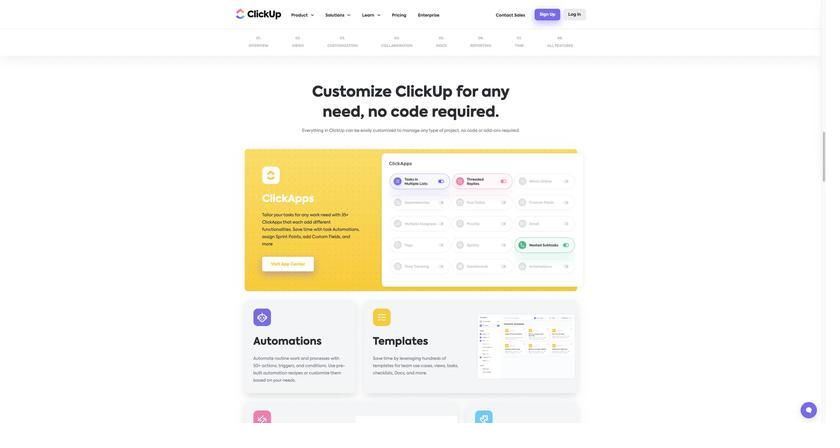 Task type: vqa. For each thing, say whether or not it's contained in the screenshot.
Dashboards
no



Task type: describe. For each thing, give the bounding box(es) containing it.
automation
[[263, 372, 287, 376]]

hundreds
[[422, 357, 441, 361]]

log in
[[568, 12, 581, 16]]

all
[[547, 44, 554, 48]]

time
[[515, 44, 524, 48]]

enterprise link
[[418, 0, 440, 29]]

type
[[429, 129, 438, 133]]

visit
[[271, 263, 280, 267]]

contact sales
[[496, 13, 525, 18]]

product button
[[291, 0, 314, 29]]

customize
[[312, 85, 392, 100]]

contact
[[496, 13, 513, 18]]

features
[[555, 44, 573, 48]]

checklists,
[[373, 372, 394, 376]]

needs.
[[283, 379, 296, 383]]

add-
[[484, 129, 494, 133]]

sign up button
[[535, 9, 560, 20]]

leveraging
[[400, 357, 421, 361]]

customization
[[327, 44, 358, 48]]

sign up
[[540, 12, 556, 16]]

team
[[401, 365, 412, 369]]

be
[[354, 129, 360, 133]]

more
[[262, 243, 273, 247]]

pre-
[[336, 365, 345, 369]]

05.
[[439, 37, 444, 40]]

03.
[[340, 37, 345, 40]]

doc image
[[268, 0, 548, 75]]

for inside tailor your tasks for any work need with 35+ clickapps that each add different functionalities. save time with task automations, assign sprint points, add custom fields, and more
[[295, 213, 301, 218]]

tailor
[[262, 213, 273, 218]]

work inside tailor your tasks for any work need with 35+ clickapps that each add different functionalities. save time with task automations, assign sprint points, add custom fields, and more
[[310, 213, 320, 218]]

task
[[323, 228, 332, 232]]

templates
[[373, 365, 394, 369]]

built
[[253, 372, 262, 376]]

0 horizontal spatial clickup
[[329, 129, 345, 133]]

07.
[[517, 37, 522, 40]]

different
[[313, 221, 331, 225]]

sprint
[[276, 235, 288, 239]]

routine
[[275, 357, 289, 361]]

customize         clickup for any
[[312, 85, 510, 100]]

customized
[[373, 129, 396, 133]]

product
[[291, 13, 308, 18]]

and up recipes
[[296, 365, 304, 369]]

0 vertical spatial with
[[332, 213, 341, 218]]

processes
[[310, 357, 330, 361]]

main navigation element
[[291, 0, 586, 29]]

01.
[[256, 37, 261, 40]]

each
[[293, 221, 303, 225]]

04.
[[394, 37, 400, 40]]

automate routine work and processes with 50+ actions, triggers, and conditions.               use pre- built automation recipes or customize them based on your needs.
[[253, 357, 345, 383]]

learn
[[362, 13, 374, 18]]

ons
[[494, 129, 501, 133]]

enterprise
[[418, 13, 440, 18]]

need,
[[323, 106, 365, 120]]

app
[[281, 263, 290, 267]]

that
[[283, 221, 292, 225]]

08.
[[557, 37, 563, 40]]

need
[[321, 213, 331, 218]]

based
[[253, 379, 266, 383]]

save inside save time by leveraging hundreds of templates for team use cases, views, tasks, checklists, docs, and more.
[[373, 357, 383, 361]]

for inside save time by leveraging hundreds of templates for team use cases, views, tasks, checklists, docs, and more.
[[395, 365, 400, 369]]

50+
[[253, 365, 261, 369]]

visit app center
[[271, 263, 305, 267]]

cases,
[[421, 365, 433, 369]]

recipes
[[288, 372, 303, 376]]

them
[[331, 372, 341, 376]]

save inside tailor your tasks for any work need with 35+ clickapps that each add different functionalities. save time with task automations, assign sprint points, add custom fields, and more
[[293, 228, 303, 232]]

with inside automate routine work and processes with 50+ actions, triggers, and conditions.               use pre- built automation recipes or customize them based on your needs.
[[331, 357, 339, 361]]

0 vertical spatial required.
[[432, 106, 499, 120]]

easily
[[361, 129, 372, 133]]

solutions
[[325, 13, 345, 18]]

assign
[[262, 235, 275, 239]]

save time by leveraging hundreds of templates for team use cases, views, tasks, checklists, docs, and more.
[[373, 357, 458, 376]]

views,
[[434, 365, 446, 369]]

to
[[397, 129, 402, 133]]

tailor your tasks for any work need with 35+ clickapps that each add different functionalities. save time with task automations, assign sprint points, add custom fields, and more
[[262, 213, 360, 247]]

clickapps inside tailor your tasks for any work need with 35+ clickapps that each add different functionalities. save time with task automations, assign sprint points, add custom fields, and more
[[262, 221, 282, 225]]

log in link
[[563, 9, 586, 20]]

everything
[[302, 129, 324, 133]]

any inside tailor your tasks for any work need with 35+ clickapps that each add different functionalities. save time with task automations, assign sprint points, add custom fields, and more
[[302, 213, 309, 218]]

automations,
[[333, 228, 360, 232]]

0 vertical spatial or
[[479, 129, 483, 133]]

center
[[291, 263, 305, 267]]

0 vertical spatial add
[[304, 221, 312, 225]]

triggers,
[[279, 365, 295, 369]]

more.
[[416, 372, 427, 376]]

docs,
[[395, 372, 406, 376]]

manage
[[403, 129, 420, 133]]

0 vertical spatial clickup
[[395, 85, 453, 100]]

collaboration
[[381, 44, 413, 48]]



Task type: locate. For each thing, give the bounding box(es) containing it.
code
[[391, 106, 428, 120], [467, 129, 478, 133]]

in
[[577, 12, 581, 16], [325, 129, 328, 133]]

0 horizontal spatial save
[[293, 228, 303, 232]]

1 vertical spatial clickapps
[[262, 221, 282, 225]]

1 horizontal spatial required.
[[502, 129, 520, 133]]

list containing product
[[291, 0, 496, 29]]

log
[[568, 12, 576, 16]]

and down team
[[407, 372, 415, 376]]

in for log
[[577, 12, 581, 16]]

0 vertical spatial of
[[439, 129, 443, 133]]

0 vertical spatial for
[[456, 85, 478, 100]]

0 vertical spatial your
[[274, 213, 283, 218]]

of
[[439, 129, 443, 133], [442, 357, 446, 361]]

1 vertical spatial code
[[467, 129, 478, 133]]

clickup
[[395, 85, 453, 100], [329, 129, 345, 133]]

by
[[394, 357, 399, 361]]

0 vertical spatial any
[[482, 85, 510, 100]]

with
[[332, 213, 341, 218], [314, 228, 322, 232], [331, 357, 339, 361]]

save down each
[[293, 228, 303, 232]]

0 horizontal spatial in
[[325, 129, 328, 133]]

time
[[303, 228, 313, 232], [384, 357, 393, 361]]

1 vertical spatial any
[[421, 129, 428, 133]]

1 horizontal spatial in
[[577, 12, 581, 16]]

of inside save time by leveraging hundreds of templates for team use cases, views, tasks, checklists, docs, and more.
[[442, 357, 446, 361]]

add
[[304, 221, 312, 225], [303, 235, 311, 239]]

0 vertical spatial no
[[368, 106, 387, 120]]

1 vertical spatial clickup
[[329, 129, 345, 133]]

required. right ons
[[502, 129, 520, 133]]

1 horizontal spatial or
[[479, 129, 483, 133]]

of right type
[[439, 129, 443, 133]]

1 horizontal spatial work
[[310, 213, 320, 218]]

fields,
[[329, 235, 341, 239]]

1 horizontal spatial any
[[421, 129, 428, 133]]

0 horizontal spatial no
[[368, 106, 387, 120]]

no up customized
[[368, 106, 387, 120]]

2 vertical spatial any
[[302, 213, 309, 218]]

and inside save time by leveraging hundreds of templates for team use cases, views, tasks, checklists, docs, and more.
[[407, 372, 415, 376]]

or inside automate routine work and processes with 50+ actions, triggers, and conditions.               use pre- built automation recipes or customize them based on your needs.
[[304, 372, 308, 376]]

1 horizontal spatial clickup
[[395, 85, 453, 100]]

use
[[413, 365, 420, 369]]

or
[[479, 129, 483, 133], [304, 372, 308, 376]]

in right log
[[577, 12, 581, 16]]

time up the custom on the left bottom
[[303, 228, 313, 232]]

and up conditions. at the bottom left
[[301, 357, 309, 361]]

06.
[[478, 37, 484, 40]]

on
[[267, 379, 272, 383]]

overview
[[249, 44, 269, 48]]

1 vertical spatial save
[[373, 357, 383, 361]]

1 vertical spatial for
[[295, 213, 301, 218]]

0 vertical spatial time
[[303, 228, 313, 232]]

your down automation
[[273, 379, 282, 383]]

1 horizontal spatial save
[[373, 357, 383, 361]]

2 vertical spatial for
[[395, 365, 400, 369]]

required.
[[432, 106, 499, 120], [502, 129, 520, 133]]

1 vertical spatial add
[[303, 235, 311, 239]]

time inside save time by leveraging hundreds of templates for team use cases, views, tasks, checklists, docs, and more.
[[384, 357, 393, 361]]

tasks
[[284, 213, 294, 218]]

1 horizontal spatial time
[[384, 357, 393, 361]]

or right recipes
[[304, 372, 308, 376]]

2 horizontal spatial for
[[456, 85, 478, 100]]

custom
[[312, 235, 328, 239]]

0 vertical spatial clickapps
[[262, 195, 314, 205]]

contact sales link
[[496, 0, 525, 29]]

code up everything in clickup can be easily customized to manage any type         of project, no code or add-ons required.
[[391, 106, 428, 120]]

or left add-
[[479, 129, 483, 133]]

in right everything
[[325, 129, 328, 133]]

automations
[[253, 338, 322, 348]]

0 horizontal spatial or
[[304, 372, 308, 376]]

everything in clickup can be easily customized to manage any type         of project, no code or add-ons required.
[[302, 129, 520, 133]]

0 horizontal spatial time
[[303, 228, 313, 232]]

1 vertical spatial your
[[273, 379, 282, 383]]

clickup up need, no code required.
[[395, 85, 453, 100]]

1 horizontal spatial code
[[467, 129, 478, 133]]

all features
[[547, 44, 573, 48]]

and
[[342, 235, 350, 239], [301, 357, 309, 361], [296, 365, 304, 369], [407, 372, 415, 376]]

sales
[[514, 13, 525, 18]]

learn button
[[362, 0, 380, 29]]

whiteboard view image
[[268, 0, 548, 48]]

1 vertical spatial of
[[442, 357, 446, 361]]

in for everything
[[325, 129, 328, 133]]

no right project,
[[461, 129, 466, 133]]

work up 'triggers,'
[[290, 357, 300, 361]]

and inside tailor your tasks for any work need with 35+ clickapps that each add different functionalities. save time with task automations, assign sprint points, add custom fields, and more
[[342, 235, 350, 239]]

1 vertical spatial no
[[461, 129, 466, 133]]

project,
[[444, 129, 460, 133]]

1 vertical spatial or
[[304, 372, 308, 376]]

save up templates
[[373, 357, 383, 361]]

views
[[292, 44, 304, 48]]

1 vertical spatial in
[[325, 129, 328, 133]]

clickapps
[[262, 195, 314, 205], [262, 221, 282, 225]]

need, no code required.
[[323, 106, 499, 120]]

with up the custom on the left bottom
[[314, 228, 322, 232]]

time left 'by'
[[384, 357, 393, 361]]

sign
[[540, 12, 549, 16]]

required. up project,
[[432, 106, 499, 120]]

1 horizontal spatial no
[[461, 129, 466, 133]]

1 horizontal spatial for
[[395, 365, 400, 369]]

work up different
[[310, 213, 320, 218]]

02.
[[295, 37, 301, 40]]

2 vertical spatial with
[[331, 357, 339, 361]]

relationships image
[[355, 417, 458, 424]]

tasks,
[[447, 365, 458, 369]]

0 horizontal spatial work
[[290, 357, 300, 361]]

time inside tailor your tasks for any work need with 35+ clickapps that each add different functionalities. save time with task automations, assign sprint points, add custom fields, and more
[[303, 228, 313, 232]]

templates image
[[475, 312, 577, 382]]

with up the use
[[331, 357, 339, 361]]

work inside automate routine work and processes with 50+ actions, triggers, and conditions.               use pre- built automation recipes or customize them based on your needs.
[[290, 357, 300, 361]]

0 horizontal spatial any
[[302, 213, 309, 218]]

save
[[293, 228, 303, 232], [373, 357, 383, 361]]

1 vertical spatial required.
[[502, 129, 520, 133]]

1 vertical spatial work
[[290, 357, 300, 361]]

1 clickapps from the top
[[262, 195, 314, 205]]

2 clickapps from the top
[[262, 221, 282, 225]]

functionalities.
[[262, 228, 292, 232]]

pricing
[[392, 13, 406, 18]]

templates
[[373, 338, 428, 348]]

customize
[[309, 372, 330, 376]]

0 horizontal spatial code
[[391, 106, 428, 120]]

of up 'views,'
[[442, 357, 446, 361]]

add right points,
[[303, 235, 311, 239]]

conditions.
[[305, 365, 327, 369]]

0 vertical spatial in
[[577, 12, 581, 16]]

table view image
[[268, 0, 548, 71]]

automate
[[253, 357, 274, 361]]

visit app center link
[[262, 257, 314, 272]]

clickapps image
[[377, 149, 587, 292]]

clickapps down tailor
[[262, 221, 282, 225]]

and down automations,
[[342, 235, 350, 239]]

add right each
[[304, 221, 312, 225]]

no
[[368, 106, 387, 120], [461, 129, 466, 133]]

1 vertical spatial time
[[384, 357, 393, 361]]

docs
[[436, 44, 447, 48]]

pricing link
[[392, 0, 406, 29]]

0 horizontal spatial required.
[[432, 106, 499, 120]]

with left 35+
[[332, 213, 341, 218]]

0 vertical spatial code
[[391, 106, 428, 120]]

clickapps up the tasks
[[262, 195, 314, 205]]

2 horizontal spatial any
[[482, 85, 510, 100]]

up
[[550, 12, 556, 16]]

use
[[328, 365, 335, 369]]

reporting
[[470, 44, 491, 48]]

0 vertical spatial work
[[310, 213, 320, 218]]

code left add-
[[467, 129, 478, 133]]

for
[[456, 85, 478, 100], [295, 213, 301, 218], [395, 365, 400, 369]]

your inside tailor your tasks for any work need with 35+ clickapps that each add different functionalities. save time with task automations, assign sprint points, add custom fields, and more
[[274, 213, 283, 218]]

0 horizontal spatial for
[[295, 213, 301, 218]]

0 vertical spatial save
[[293, 228, 303, 232]]

1 vertical spatial with
[[314, 228, 322, 232]]

list
[[291, 0, 496, 29]]

your left the tasks
[[274, 213, 283, 218]]

clickup left can
[[329, 129, 345, 133]]

your inside automate routine work and processes with 50+ actions, triggers, and conditions.               use pre- built automation recipes or customize them based on your needs.
[[273, 379, 282, 383]]



